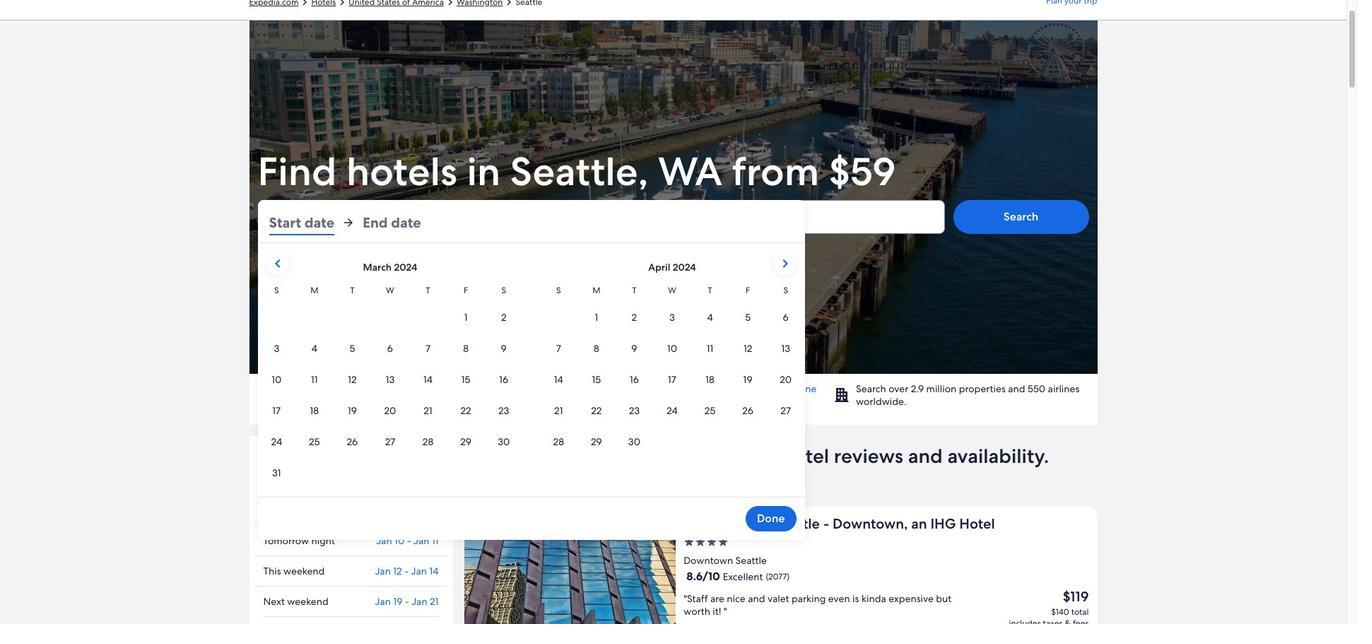 Task type: vqa. For each thing, say whether or not it's contained in the screenshot.
the $945
no



Task type: locate. For each thing, give the bounding box(es) containing it.
0 horizontal spatial refundable.
[[376, 383, 428, 395]]

1 horizontal spatial over
[[889, 383, 909, 395]]

hotel left (and
[[318, 470, 352, 488]]

weekend for next weekend
[[287, 595, 329, 608]]

1 horizontal spatial directional image
[[444, 0, 457, 8]]

(and
[[356, 453, 385, 471]]

search inside button
[[1004, 209, 1039, 224]]

date for select date
[[323, 215, 346, 230]]

4,224
[[553, 443, 604, 469]]

0 vertical spatial and
[[1009, 383, 1026, 395]]

are inside compare 4,224 hotels, room rates, hotel reviews and availability. most hotels are fully refundable.
[[576, 466, 604, 491]]

seattle up excellent
[[736, 554, 767, 567]]

1 w from the left
[[386, 285, 394, 296]]

1 horizontal spatial directional image
[[503, 0, 516, 8]]

0 vertical spatial weekend
[[284, 565, 325, 578]]

date right end
[[391, 214, 421, 232]]

matters.
[[326, 395, 363, 408]]

0 vertical spatial seattle
[[307, 453, 352, 471]]

refundable. up crowne
[[654, 466, 760, 491]]

plaza
[[738, 515, 771, 533]]

4 t from the left
[[708, 285, 713, 296]]

xsmall image up downtown
[[684, 537, 695, 548]]

- right 19
[[405, 595, 409, 608]]

search inside search over 2.9 million properties and 550 airlines worldwide.
[[856, 383, 887, 395]]

over right on
[[635, 383, 655, 395]]

2 directional image from the left
[[503, 0, 516, 8]]

0 horizontal spatial hotel
[[318, 470, 352, 488]]

2 vertical spatial are
[[711, 593, 725, 605]]

jan 10 - jan 11 link
[[376, 535, 439, 547]]

date right select
[[323, 215, 346, 230]]

weekend down tomorrow night
[[284, 565, 325, 578]]

refundable.
[[376, 383, 428, 395], [654, 466, 760, 491]]

2024
[[394, 261, 418, 274], [673, 261, 696, 274]]

1 vertical spatial refundable.
[[654, 466, 760, 491]]

1 horizontal spatial most
[[464, 466, 511, 491]]

2 vertical spatial and
[[748, 593, 765, 605]]

"staff are nice and valet parking even is kinda expensive but worth it! "
[[684, 593, 952, 618]]

find hotels in seattle, wa from $59
[[258, 146, 896, 197]]

end
[[363, 214, 388, 232]]

one key
[[539, 383, 817, 408]]

are left 'hotels,'
[[576, 466, 604, 491]]

jan 12 - jan 14 link
[[375, 565, 439, 578]]

fully up save crowne plaza seattle - downtown, an ihg hotel to a trip option
[[609, 466, 649, 491]]

1 horizontal spatial w
[[668, 285, 677, 296]]

1 horizontal spatial search
[[1004, 209, 1039, 224]]

are inside "staff are nice and valet parking even is kinda expensive but worth it! "
[[711, 593, 725, 605]]

or
[[583, 383, 593, 395]]

0 vertical spatial search
[[1004, 209, 1039, 224]]

excellent
[[723, 571, 763, 583]]

2 w from the left
[[668, 285, 677, 296]]

0 vertical spatial fully
[[355, 383, 374, 395]]

1 horizontal spatial refundable.
[[654, 466, 760, 491]]

seattle left (and
[[307, 453, 352, 471]]

f for march 2024
[[464, 285, 468, 296]]

are right flexibility
[[338, 383, 352, 395]]

breadcrumbs region
[[0, 0, 1347, 21]]

1 vertical spatial are
[[576, 466, 604, 491]]

2 horizontal spatial seattle
[[774, 515, 820, 533]]

next month image
[[777, 255, 794, 272]]

2024 for april 2024
[[673, 261, 696, 274]]

0 vertical spatial refundable.
[[376, 383, 428, 395]]

next weekend
[[263, 595, 329, 608]]

f
[[464, 285, 468, 296], [746, 285, 750, 296]]

it!
[[713, 605, 722, 618]]

ihg
[[931, 515, 956, 533]]

0 horizontal spatial 2024
[[394, 261, 418, 274]]

march 2024
[[363, 261, 418, 274]]

1 directional image from the left
[[336, 0, 349, 8]]

an
[[912, 515, 927, 533]]

done
[[757, 511, 785, 526]]

s
[[274, 285, 279, 296], [502, 285, 506, 296], [557, 285, 561, 296], [784, 285, 788, 296]]

2 horizontal spatial and
[[1009, 383, 1026, 395]]

xsmall image down crowne
[[707, 537, 718, 548]]

are left nice
[[711, 593, 725, 605]]

select date button
[[258, 200, 457, 234]]

total
[[1072, 607, 1089, 618]]

worldwide
[[728, 383, 776, 395]]

1 horizontal spatial fully
[[609, 466, 649, 491]]

a
[[790, 383, 795, 395]]

0 horizontal spatial directional image
[[299, 0, 311, 8]]

and
[[1009, 383, 1026, 395], [908, 443, 943, 469], [748, 593, 765, 605]]

1 horizontal spatial 2024
[[673, 261, 696, 274]]

1 vertical spatial fully
[[609, 466, 649, 491]]

1 vertical spatial seattle
[[774, 515, 820, 533]]

jan 19 - jan 21 link
[[375, 595, 439, 608]]

save 10% or more on over 100,000 hotels worldwide as a
[[539, 383, 797, 395]]

3 s from the left
[[557, 285, 561, 296]]

jan left 21
[[412, 595, 428, 608]]

1 m from the left
[[311, 285, 319, 296]]

worldwide.
[[856, 395, 907, 408]]

- for 21
[[405, 595, 409, 608]]

date
[[305, 214, 335, 232], [391, 214, 421, 232], [323, 215, 346, 230]]

2.9
[[911, 383, 924, 395]]

one
[[797, 383, 817, 395]]

night
[[312, 535, 335, 547]]

and left the 550
[[1009, 383, 1026, 395]]

xsmall image right xsmall icon
[[718, 537, 729, 548]]

1 horizontal spatial seattle
[[736, 554, 767, 567]]

valet
[[768, 593, 789, 605]]

date inside 'button'
[[305, 214, 335, 232]]

end date
[[363, 214, 421, 232]]

start date
[[269, 214, 335, 232]]

0 horizontal spatial w
[[386, 285, 394, 296]]

1 2024 from the left
[[394, 261, 418, 274]]

1 over from the left
[[635, 383, 655, 395]]

as
[[778, 383, 787, 395]]

1 horizontal spatial m
[[593, 285, 601, 296]]

w
[[386, 285, 394, 296], [668, 285, 677, 296]]

(2077)
[[766, 571, 790, 583]]

previous month image
[[269, 255, 286, 272]]

2 vertical spatial seattle
[[736, 554, 767, 567]]

1 horizontal spatial f
[[746, 285, 750, 296]]

10%
[[563, 383, 581, 395]]

$119
[[1063, 588, 1089, 606]]

2 m from the left
[[593, 285, 601, 296]]

2 over from the left
[[889, 383, 909, 395]]

2 f from the left
[[746, 285, 750, 296]]

select
[[289, 215, 320, 230]]

and inside "staff are nice and valet parking even is kinda expensive but worth it! "
[[748, 593, 765, 605]]

next
[[263, 595, 285, 608]]

are inside most hotels are fully refundable. because flexibility matters.
[[338, 383, 352, 395]]

0 horizontal spatial m
[[311, 285, 319, 296]]

seattle inside downtown seattle 8.6/10 excellent (2077)
[[736, 554, 767, 567]]

fully
[[355, 383, 374, 395], [609, 466, 649, 491]]

date for end date
[[391, 214, 421, 232]]

compare
[[464, 443, 548, 469]]

find
[[258, 146, 337, 197]]

most inside compare 4,224 hotels, room rates, hotel reviews and availability. most hotels are fully refundable.
[[464, 466, 511, 491]]

2024 right the april
[[673, 261, 696, 274]]

2 horizontal spatial are
[[711, 593, 725, 605]]

0 horizontal spatial most
[[283, 383, 306, 395]]

search button
[[954, 200, 1089, 234]]

weekend for this weekend
[[284, 565, 325, 578]]

fully right flexibility
[[355, 383, 374, 395]]

0 horizontal spatial are
[[338, 383, 352, 395]]

xsmall image
[[684, 537, 695, 548], [707, 537, 718, 548], [718, 537, 729, 548]]

search
[[1004, 209, 1039, 224], [856, 383, 887, 395]]

flexibility
[[283, 395, 324, 408]]

Save Crowne Plaza Seattle - Downtown, an IHG Hotel to a trip checkbox
[[644, 515, 667, 538]]

is
[[853, 593, 859, 605]]

1 vertical spatial search
[[856, 383, 887, 395]]

11
[[432, 535, 439, 547]]

are
[[338, 383, 352, 395], [576, 466, 604, 491], [711, 593, 725, 605]]

date inside button
[[391, 214, 421, 232]]

1 vertical spatial hotel
[[318, 470, 352, 488]]

1 horizontal spatial and
[[908, 443, 943, 469]]

1 f from the left
[[464, 285, 468, 296]]

weekend
[[284, 565, 325, 578], [287, 595, 329, 608]]

because
[[431, 383, 468, 395]]

0 horizontal spatial directional image
[[336, 0, 349, 8]]

march
[[363, 261, 392, 274]]

8.6/10
[[687, 569, 720, 584]]

check
[[263, 453, 303, 471]]

and right nice
[[748, 593, 765, 605]]

1 vertical spatial and
[[908, 443, 943, 469]]

hotel right rates,
[[782, 443, 830, 469]]

and inside search over 2.9 million properties and 550 airlines worldwide.
[[1009, 383, 1026, 395]]

hotels inside compare 4,224 hotels, room rates, hotel reviews and availability. most hotels are fully refundable.
[[515, 466, 571, 491]]

over left the 2.9 in the bottom right of the page
[[889, 383, 909, 395]]

0 vertical spatial hotel
[[782, 443, 830, 469]]

hotel
[[960, 515, 995, 533]]

rates,
[[727, 443, 778, 469]]

1 vertical spatial most
[[464, 466, 511, 491]]

this
[[263, 565, 281, 578]]

0 vertical spatial most
[[283, 383, 306, 395]]

w down the march 2024
[[386, 285, 394, 296]]

hotels inside most hotels are fully refundable. because flexibility matters.
[[308, 383, 336, 395]]

tomorrow night
[[263, 535, 335, 547]]

refundable. left because
[[376, 383, 428, 395]]

0 horizontal spatial search
[[856, 383, 887, 395]]

and right reviews on the right bottom of the page
[[908, 443, 943, 469]]

availability.
[[948, 443, 1050, 469]]

0 vertical spatial are
[[338, 383, 352, 395]]

m for march 2024
[[311, 285, 319, 296]]

0 horizontal spatial and
[[748, 593, 765, 605]]

seattle for hotel
[[307, 453, 352, 471]]

over
[[635, 383, 655, 395], [889, 383, 909, 395]]

directional image
[[336, 0, 349, 8], [444, 0, 457, 8]]

seattle
[[307, 453, 352, 471], [774, 515, 820, 533], [736, 554, 767, 567]]

directional image
[[299, 0, 311, 8], [503, 0, 516, 8]]

- right 12
[[405, 565, 409, 578]]

one key link
[[539, 383, 817, 408]]

2 2024 from the left
[[673, 261, 696, 274]]

date inside button
[[323, 215, 346, 230]]

m
[[311, 285, 319, 296], [593, 285, 601, 296]]

jan left 19
[[375, 595, 391, 608]]

1 horizontal spatial hotel
[[782, 443, 830, 469]]

save
[[539, 383, 560, 395]]

properties
[[959, 383, 1006, 395]]

w down april 2024
[[668, 285, 677, 296]]

2024 right march
[[394, 261, 418, 274]]

hotels,
[[608, 443, 669, 469]]

seattle right 'plaza'
[[774, 515, 820, 533]]

0 horizontal spatial seattle
[[307, 453, 352, 471]]

1 vertical spatial weekend
[[287, 595, 329, 608]]

- right 10
[[407, 535, 411, 547]]

start
[[269, 214, 301, 232]]

date right start
[[305, 214, 335, 232]]

0 horizontal spatial f
[[464, 285, 468, 296]]

1 horizontal spatial are
[[576, 466, 604, 491]]

on
[[621, 383, 633, 395]]

0 horizontal spatial over
[[635, 383, 655, 395]]

seattle inside check seattle (and vicinity) hotel prices
[[307, 453, 352, 471]]

hotel inside compare 4,224 hotels, room rates, hotel reviews and availability. most hotels are fully refundable.
[[782, 443, 830, 469]]

0 horizontal spatial fully
[[355, 383, 374, 395]]

weekend down this weekend
[[287, 595, 329, 608]]

- left downtown,
[[824, 515, 830, 533]]



Task type: describe. For each thing, give the bounding box(es) containing it.
$59
[[829, 146, 896, 197]]

xsmall image
[[695, 537, 707, 548]]

1 xsmall image from the left
[[684, 537, 695, 548]]

vicinity)
[[263, 470, 315, 488]]

nice
[[727, 593, 746, 605]]

downtown
[[684, 554, 733, 567]]

jan left 14
[[411, 565, 427, 578]]

$119 $140 total
[[1052, 588, 1089, 618]]

most hotels are fully refundable. because flexibility matters.
[[283, 383, 468, 408]]

parking
[[792, 593, 826, 605]]

date for start date
[[305, 214, 335, 232]]

"staff
[[684, 593, 708, 605]]

but
[[936, 593, 952, 605]]

jan left 10
[[376, 535, 392, 547]]

search for search over 2.9 million properties and 550 airlines worldwide.
[[856, 383, 887, 395]]

m for april 2024
[[593, 285, 601, 296]]

crowne
[[684, 515, 734, 533]]

w for march
[[386, 285, 394, 296]]

4 s from the left
[[784, 285, 788, 296]]

jan 10 - jan 11
[[376, 535, 439, 547]]

search over 2.9 million properties and 550 airlines worldwide.
[[856, 383, 1080, 408]]

2 t from the left
[[426, 285, 430, 296]]

f for april 2024
[[746, 285, 750, 296]]

prices
[[355, 470, 394, 488]]

reviews
[[834, 443, 904, 469]]

downtown seattle 8.6/10 excellent (2077)
[[684, 554, 790, 584]]

14
[[430, 565, 439, 578]]

jan 12 - jan 14
[[375, 565, 439, 578]]

seattle,
[[510, 146, 649, 197]]

21
[[430, 595, 439, 608]]

100,000
[[658, 383, 696, 395]]

12
[[393, 565, 402, 578]]

wa
[[658, 146, 723, 197]]

2 s from the left
[[502, 285, 506, 296]]

2 directional image from the left
[[444, 0, 457, 8]]

refundable. inside compare 4,224 hotels, room rates, hotel reviews and availability. most hotels are fully refundable.
[[654, 466, 760, 491]]

million
[[927, 383, 957, 395]]

jan 19 - jan 21
[[375, 595, 439, 608]]

w for april
[[668, 285, 677, 296]]

room
[[674, 443, 723, 469]]

end date button
[[363, 210, 421, 235]]

3 xsmall image from the left
[[718, 537, 729, 548]]

$140
[[1052, 607, 1070, 618]]

worth
[[684, 605, 711, 618]]

this weekend
[[263, 565, 325, 578]]

10
[[395, 535, 405, 547]]

over inside search over 2.9 million properties and 550 airlines worldwide.
[[889, 383, 909, 395]]

- for 11
[[407, 535, 411, 547]]

exterior image
[[464, 507, 675, 624]]

hotel inside check seattle (and vicinity) hotel prices
[[318, 470, 352, 488]]

19
[[393, 595, 403, 608]]

jan left 12
[[375, 565, 391, 578]]

downtown,
[[833, 515, 908, 533]]

airlines
[[1048, 383, 1080, 395]]

2 xsmall image from the left
[[707, 537, 718, 548]]

3 t from the left
[[632, 285, 637, 296]]

expensive
[[889, 593, 934, 605]]

1 t from the left
[[350, 285, 355, 296]]

and inside compare 4,224 hotels, room rates, hotel reviews and availability. most hotels are fully refundable.
[[908, 443, 943, 469]]

refundable. inside most hotels are fully refundable. because flexibility matters.
[[376, 383, 428, 395]]

wizard region
[[249, 21, 1098, 540]]

in
[[467, 146, 501, 197]]

fully inside compare 4,224 hotels, room rates, hotel reviews and availability. most hotels are fully refundable.
[[609, 466, 649, 491]]

more
[[595, 383, 619, 395]]

1 s from the left
[[274, 285, 279, 296]]

key
[[539, 395, 556, 408]]

- for 14
[[405, 565, 409, 578]]

search for search
[[1004, 209, 1039, 224]]

"
[[724, 605, 727, 618]]

seattle for (2077)
[[736, 554, 767, 567]]

april 2024
[[649, 261, 696, 274]]

member.
[[556, 395, 599, 408]]

even
[[829, 593, 850, 605]]

select date
[[289, 215, 346, 230]]

done button
[[746, 506, 797, 532]]

compare 4,224 hotels, room rates, hotel reviews and availability. most hotels are fully refundable.
[[464, 443, 1050, 491]]

1 directional image from the left
[[299, 0, 311, 8]]

april
[[649, 261, 671, 274]]

jan left 11
[[414, 535, 430, 547]]

2024 for march 2024
[[394, 261, 418, 274]]

fully inside most hotels are fully refundable. because flexibility matters.
[[355, 383, 374, 395]]

start date button
[[269, 210, 335, 235]]

check seattle (and vicinity) hotel prices
[[263, 453, 394, 488]]

tomorrow
[[263, 535, 309, 547]]

550
[[1028, 383, 1046, 395]]

kinda
[[862, 593, 887, 605]]

most inside most hotels are fully refundable. because flexibility matters.
[[283, 383, 306, 395]]

from
[[732, 146, 820, 197]]



